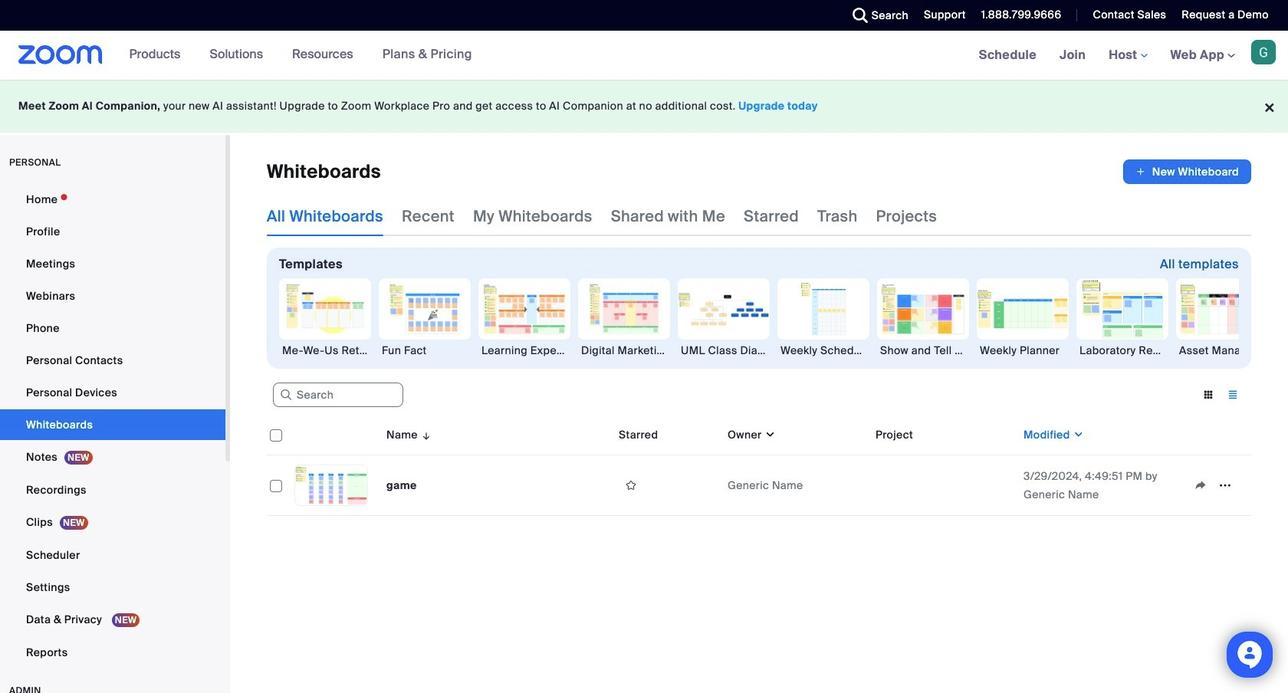 Task type: locate. For each thing, give the bounding box(es) containing it.
meetings navigation
[[967, 31, 1288, 81]]

me-we-us retrospective element
[[279, 343, 371, 358]]

fun fact element
[[379, 343, 471, 358]]

product information navigation
[[118, 31, 484, 80]]

learning experience canvas element
[[478, 343, 570, 358]]

share image
[[1189, 478, 1213, 492]]

grid mode, not selected image
[[1196, 388, 1221, 402]]

digital marketing canvas element
[[578, 343, 670, 358]]

application
[[1123, 159, 1251, 184], [267, 415, 1251, 516], [619, 474, 715, 497], [1189, 474, 1245, 497]]

footer
[[0, 80, 1288, 133]]

weekly planner element
[[977, 343, 1069, 358]]

cell
[[870, 455, 1018, 516]]

tabs of all whiteboard page tab list
[[267, 196, 937, 236]]

banner
[[0, 31, 1288, 81]]



Task type: describe. For each thing, give the bounding box(es) containing it.
uml class diagram element
[[678, 343, 770, 358]]

arrow down image
[[418, 426, 432, 444]]

game element
[[386, 478, 417, 492]]

down image
[[1070, 427, 1084, 442]]

more options for game image
[[1213, 478, 1238, 492]]

Search text field
[[273, 383, 403, 407]]

asset management element
[[1176, 343, 1268, 358]]

thumbnail of game image
[[295, 465, 367, 505]]

show and tell with a twist element
[[877, 343, 969, 358]]

zoom logo image
[[18, 45, 102, 64]]

personal menu menu
[[0, 184, 225, 669]]

profile picture image
[[1251, 40, 1276, 64]]

add image
[[1136, 164, 1146, 179]]

weekly schedule element
[[778, 343, 870, 358]]

list mode, selected image
[[1221, 388, 1245, 402]]

laboratory report element
[[1077, 343, 1169, 358]]



Task type: vqa. For each thing, say whether or not it's contained in the screenshot.
Personal Menu 'menu'
yes



